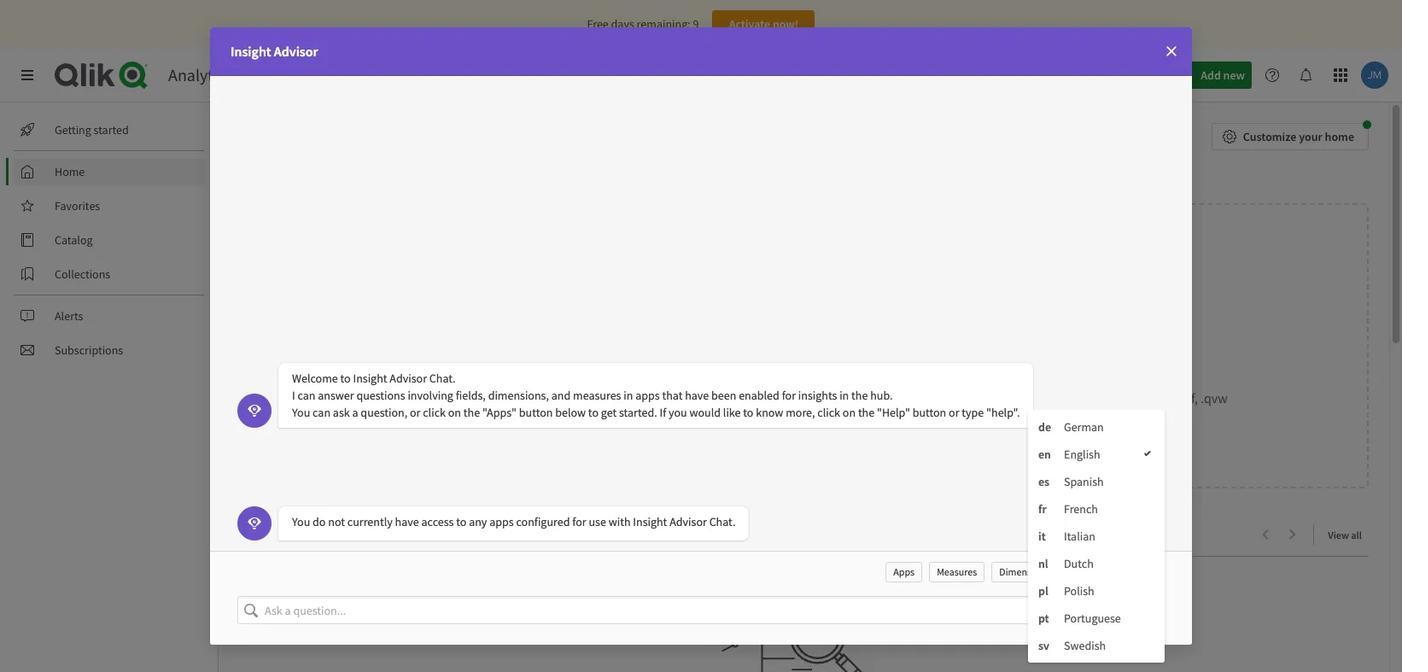 Task type: locate. For each thing, give the bounding box(es) containing it.
0 horizontal spatial your
[[893, 346, 932, 372]]

1 horizontal spatial have
[[685, 387, 709, 403]]

or
[[903, 372, 915, 389], [410, 404, 421, 420], [949, 404, 960, 420]]

1 horizontal spatial file
[[742, 372, 760, 389]]

your
[[1299, 129, 1323, 144], [893, 346, 932, 372]]

services
[[236, 64, 295, 85]]

insight inside button
[[1082, 67, 1118, 83]]

to left ".qvx,"
[[984, 372, 996, 389]]

or inside 'drop files anywhere to upload your data get started by dragging and dropping a data file anywhere on this screen or click below to access other options. supported file types: .qvd, .xlsx, .xls, .xlw, .xlsm, .xml, .csv, .txt, .tab, .qvo, .skv, .log, .html, .htm, .kml, .fix, .dat, .qvx, .prn, .php, .qvs, .parquet, .qvf, .qvw'
[[903, 372, 915, 389]]

can
[[298, 387, 316, 403], [313, 404, 331, 420]]

you down i
[[292, 404, 310, 420]]

french
[[1064, 501, 1098, 517]]

0 horizontal spatial data
[[714, 372, 739, 389]]

in
[[624, 387, 633, 403], [840, 387, 849, 403]]

button down dimensions,
[[519, 404, 553, 420]]

0 horizontal spatial or
[[410, 404, 421, 420]]

1 horizontal spatial and
[[624, 372, 646, 389]]

insight advisor dialog
[[210, 27, 1192, 645]]

1 vertical spatial for
[[572, 514, 586, 529]]

have up would
[[685, 387, 709, 403]]

get
[[601, 404, 617, 420]]

have inside welcome to insight advisor chat. i can answer questions involving fields, dimensions, and measures in apps that have been enabled for insights in the hub. you can ask a question, or click on the "apps" button below to get started. if you would like to know more, click on the "help" button or type "help".
[[685, 387, 709, 403]]

apps up spanish at the bottom right of the page
[[1086, 457, 1110, 473]]

1 vertical spatial access
[[421, 514, 454, 529]]

can left ask
[[313, 404, 331, 420]]

searchbar element
[[724, 61, 1023, 89]]

access up "help".
[[999, 372, 1036, 389]]

0 horizontal spatial below
[[555, 404, 586, 420]]

fields,
[[456, 387, 486, 403]]

alerts
[[55, 308, 83, 324]]

customize your home button
[[1212, 123, 1369, 150]]

1 horizontal spatial below
[[947, 372, 982, 389]]

1 vertical spatial your
[[893, 346, 932, 372]]

2 horizontal spatial on
[[843, 404, 856, 420]]

0 horizontal spatial started
[[94, 122, 129, 137]]

ask
[[1062, 67, 1080, 83]]

add new data button
[[756, 417, 853, 444]]

by
[[554, 372, 568, 389]]

know
[[756, 404, 783, 420]]

.htm,
[[884, 389, 914, 407]]

1 horizontal spatial your
[[1299, 129, 1323, 144]]

log inside insight advisor dialog
[[237, 339, 1165, 550]]

below down measures
[[555, 404, 586, 420]]

button left '.fix,'
[[913, 404, 946, 420]]

not
[[328, 514, 345, 529]]

access left any
[[421, 514, 454, 529]]

help
[[1072, 566, 1092, 578]]

insight right ask
[[1082, 67, 1118, 83]]

for
[[782, 387, 796, 403], [572, 514, 586, 529]]

0 vertical spatial access
[[999, 372, 1036, 389]]

on down fields,
[[448, 404, 461, 420]]

1 vertical spatial you
[[292, 514, 310, 529]]

file left .qvo,
[[742, 372, 760, 389]]

catalog link
[[14, 226, 205, 254]]

you left do
[[292, 514, 310, 529]]

apps right any
[[490, 514, 514, 529]]

access inside 'drop files anywhere to upload your data get started by dragging and dropping a data file anywhere on this screen or click below to access other options. supported file types: .qvd, .xlsx, .xls, .xlw, .xlsm, .xml, .csv, .txt, .tab, .qvo, .skv, .log, .html, .htm, .kml, .fix, .dat, .qvx, .prn, .php, .qvs, .parquet, .qvf, .qvw'
[[999, 372, 1036, 389]]

menu item containing en
[[1028, 441, 1165, 468]]

0 horizontal spatial access
[[421, 514, 454, 529]]

1 vertical spatial started
[[512, 372, 552, 389]]

on left 'this'
[[821, 372, 836, 389]]

0 vertical spatial have
[[685, 387, 709, 403]]

insight up questions
[[353, 370, 387, 386]]

0 horizontal spatial a
[[352, 404, 358, 420]]

"help"
[[877, 404, 910, 420]]

have right currently on the bottom left of the page
[[395, 514, 419, 529]]

1 vertical spatial a
[[352, 404, 358, 420]]

0 vertical spatial can
[[298, 387, 316, 403]]

for inside welcome to insight advisor chat. i can answer questions involving fields, dimensions, and measures in apps that have been enabled for insights in the hub. you can ask a question, or click on the "apps" button below to get started. if you would like to know more, click on the "help" button or type "help".
[[782, 387, 796, 403]]

measures
[[937, 566, 977, 578]]

hub.
[[870, 387, 893, 403]]

home link
[[14, 158, 205, 185]]

you
[[292, 404, 310, 420], [292, 514, 310, 529]]

to up answer
[[340, 370, 351, 386]]

get
[[489, 372, 509, 389]]

started left by at the bottom of the page
[[512, 372, 552, 389]]

below up type
[[947, 372, 982, 389]]

a left been
[[704, 372, 711, 389]]

in right insights
[[840, 387, 849, 403]]

0 horizontal spatial and
[[551, 387, 571, 403]]

.prn,
[[1029, 389, 1056, 407]]

recently used
[[263, 525, 365, 546]]

it
[[1038, 529, 1046, 544]]

0 vertical spatial you
[[292, 404, 310, 420]]

or left type
[[949, 404, 960, 420]]

data
[[936, 346, 975, 372], [714, 372, 739, 389], [816, 423, 839, 438]]

menu
[[1028, 410, 1165, 663]]

Search text field
[[752, 61, 1023, 89]]

.tab,
[[734, 389, 759, 407]]

0 horizontal spatial click
[[423, 404, 446, 420]]

pt
[[1038, 611, 1049, 626]]

started right getting
[[94, 122, 129, 137]]

0 horizontal spatial apps
[[490, 514, 514, 529]]

your up .htm,
[[893, 346, 932, 372]]

remaining:
[[637, 16, 691, 32]]

.csv,
[[683, 389, 708, 407]]

1 vertical spatial below
[[555, 404, 586, 420]]

1 horizontal spatial in
[[840, 387, 849, 403]]

1 horizontal spatial data
[[816, 423, 839, 438]]

9
[[693, 16, 699, 32]]

1 horizontal spatial on
[[821, 372, 836, 389]]

1 horizontal spatial chat.
[[709, 514, 736, 529]]

1 button from the left
[[519, 404, 553, 420]]

advisor up supported
[[390, 370, 427, 386]]

welcome to insight advisor chat. i can answer questions involving fields, dimensions, and measures in apps that have been enabled for insights in the hub. you can ask a question, or click on the "apps" button below to get started. if you would like to know more, click on the "help" button or type "help".
[[292, 370, 1020, 420]]

click inside 'drop files anywhere to upload your data get started by dragging and dropping a data file anywhere on this screen or click below to access other options. supported file types: .qvd, .xlsx, .xls, .xlw, .xlsm, .xml, .csv, .txt, .tab, .qvo, .skv, .log, .html, .htm, .kml, .fix, .dat, .qvx, .prn, .php, .qvs, .parquet, .qvf, .qvw'
[[918, 372, 944, 389]]

ask
[[333, 404, 350, 420]]

access inside log
[[421, 514, 454, 529]]

0 horizontal spatial on
[[448, 404, 461, 420]]

and left measures
[[551, 387, 571, 403]]

.xlsm,
[[616, 389, 650, 407]]

been
[[711, 387, 736, 403]]

0 vertical spatial a
[[704, 372, 711, 389]]

question,
[[361, 404, 408, 420]]

or right screen
[[903, 372, 915, 389]]

or down involving
[[410, 404, 421, 420]]

the down hub.
[[858, 404, 875, 420]]

getting started link
[[14, 116, 205, 143]]

favorites
[[55, 198, 100, 214]]

customize your home
[[1243, 129, 1354, 144]]

view all link
[[1328, 524, 1369, 545]]

recently used link
[[263, 525, 372, 546]]

advisor right with
[[670, 514, 707, 529]]

data up '.fix,'
[[936, 346, 975, 372]]

2 horizontal spatial or
[[949, 404, 960, 420]]

advisor right ask
[[1120, 67, 1159, 83]]

to right the 'like'
[[743, 404, 754, 420]]

.parquet,
[[1119, 389, 1171, 407]]

your inside 'drop files anywhere to upload your data get started by dragging and dropping a data file anywhere on this screen or click below to access other options. supported file types: .qvd, .xlsx, .xls, .xlw, .xlsm, .xml, .csv, .txt, .tab, .qvo, .skv, .log, .html, .htm, .kml, .fix, .dat, .qvx, .prn, .php, .qvs, .parquet, .qvf, .qvw'
[[893, 346, 932, 372]]

data up the 'like'
[[714, 372, 739, 389]]

and
[[624, 372, 646, 389], [551, 387, 571, 403]]

view all
[[1328, 529, 1362, 542]]

0 vertical spatial for
[[782, 387, 796, 403]]

upload
[[829, 346, 889, 372]]

1 horizontal spatial a
[[704, 372, 711, 389]]

2 horizontal spatial click
[[918, 372, 944, 389]]

can right i
[[298, 387, 316, 403]]

to left get
[[588, 404, 599, 420]]

help link
[[1064, 562, 1100, 583]]

0 horizontal spatial chat.
[[429, 370, 456, 386]]

log containing welcome to insight advisor chat.
[[237, 339, 1165, 550]]

polish
[[1064, 583, 1095, 599]]

use
[[589, 514, 606, 529]]

0 vertical spatial started
[[94, 122, 129, 137]]

your left home
[[1299, 129, 1323, 144]]

.qvx,
[[999, 389, 1026, 407]]

below
[[947, 372, 982, 389], [555, 404, 586, 420]]

started inside navigation pane 'element'
[[94, 122, 129, 137]]

do
[[313, 514, 326, 529]]

to
[[807, 346, 825, 372], [340, 370, 351, 386], [984, 372, 996, 389], [588, 404, 599, 420], [743, 404, 754, 420], [456, 514, 467, 529]]

0 horizontal spatial in
[[624, 387, 633, 403]]

click down involving
[[423, 404, 446, 420]]

0 vertical spatial below
[[947, 372, 982, 389]]

advisor inside welcome to insight advisor chat. i can answer questions involving fields, dimensions, and measures in apps that have been enabled for insights in the hub. you can ask a question, or click on the "apps" button below to get started. if you would like to know more, click on the "help" button or type "help".
[[390, 370, 427, 386]]

2 you from the top
[[292, 514, 310, 529]]

for left use
[[572, 514, 586, 529]]

1 vertical spatial can
[[313, 404, 331, 420]]

1 vertical spatial apps
[[1086, 457, 1110, 473]]

started
[[94, 122, 129, 137], [512, 372, 552, 389]]

file
[[742, 372, 760, 389], [444, 389, 461, 407]]

welcome
[[292, 370, 338, 386]]

0 vertical spatial your
[[1299, 129, 1323, 144]]

home
[[1325, 129, 1354, 144]]

click left '.fix,'
[[918, 372, 944, 389]]

1 you from the top
[[292, 404, 310, 420]]

1 horizontal spatial button
[[913, 404, 946, 420]]

drop
[[634, 346, 676, 372]]

a right ask
[[352, 404, 358, 420]]

close sidebar menu image
[[20, 68, 34, 82]]

getting
[[55, 122, 91, 137]]

0 vertical spatial apps
[[636, 387, 660, 403]]

2 horizontal spatial apps
[[1086, 457, 1110, 473]]

like
[[723, 404, 741, 420]]

move collection image
[[239, 526, 256, 543]]

0 vertical spatial chat.
[[429, 370, 456, 386]]

.kml,
[[917, 389, 945, 407]]

0 horizontal spatial button
[[519, 404, 553, 420]]

1 horizontal spatial apps
[[636, 387, 660, 403]]

2 horizontal spatial data
[[936, 346, 975, 372]]

1 vertical spatial chat.
[[709, 514, 736, 529]]

a
[[704, 372, 711, 389], [352, 404, 358, 420]]

1 horizontal spatial started
[[512, 372, 552, 389]]

you inside welcome to insight advisor chat. i can answer questions involving fields, dimensions, and measures in apps that have been enabled for insights in the hub. you can ask a question, or click on the "apps" button below to get started. if you would like to know more, click on the "help" button or type "help".
[[292, 404, 310, 420]]

menu item
[[1028, 441, 1165, 468]]

on down 'this'
[[843, 404, 856, 420]]

0 horizontal spatial file
[[444, 389, 461, 407]]

apps up started.
[[636, 387, 660, 403]]

file left types:
[[444, 389, 461, 407]]

dragging
[[571, 372, 622, 389]]

drop files anywhere to upload your data main content
[[212, 102, 1402, 672]]

and up started.
[[624, 372, 646, 389]]

log
[[237, 339, 1165, 550]]

for up more,
[[782, 387, 796, 403]]

advisor up services
[[274, 43, 318, 60]]

data right new
[[816, 423, 839, 438]]

0 horizontal spatial have
[[395, 514, 419, 529]]

and inside welcome to insight advisor chat. i can answer questions involving fields, dimensions, and measures in apps that have been enabled for insights in the hub. you can ask a question, or click on the "apps" button below to get started. if you would like to know more, click on the "help" button or type "help".
[[551, 387, 571, 403]]

pl
[[1038, 583, 1048, 599]]

dropping
[[649, 372, 701, 389]]

2 in from the left
[[840, 387, 849, 403]]

insight
[[231, 43, 271, 60], [1082, 67, 1118, 83], [353, 370, 387, 386], [633, 514, 667, 529]]

1 horizontal spatial or
[[903, 372, 915, 389]]

chat shortcuts list
[[879, 562, 1165, 583]]

click down insights
[[818, 404, 840, 420]]

in up started.
[[624, 387, 633, 403]]

activate now! link
[[713, 10, 815, 38]]

1 horizontal spatial access
[[999, 372, 1036, 389]]

advisor
[[274, 43, 318, 60], [1120, 67, 1159, 83], [390, 370, 427, 386], [670, 514, 707, 529]]

1 horizontal spatial for
[[782, 387, 796, 403]]



Task type: vqa. For each thing, say whether or not it's contained in the screenshot.
Notifications When Using Qlik Sense In A Browser element associated with Apps
no



Task type: describe. For each thing, give the bounding box(es) containing it.
show
[[1056, 457, 1084, 473]]

apps inside welcome to insight advisor chat. i can answer questions involving fields, dimensions, and measures in apps that have been enabled for insights in the hub. you can ask a question, or click on the "apps" button below to get started. if you would like to know more, click on the "help" button or type "help".
[[636, 387, 660, 403]]

answer
[[318, 387, 354, 403]]

on inside 'drop files anywhere to upload your data get started by dragging and dropping a data file anywhere on this screen or click below to access other options. supported file types: .qvd, .xlsx, .xls, .xlw, .xlsm, .xml, .csv, .txt, .tab, .qvo, .skv, .log, .html, .htm, .kml, .fix, .dat, .qvx, .prn, .php, .qvs, .parquet, .qvf, .qvw'
[[821, 372, 836, 389]]

drop files anywhere to upload your data get started by dragging and dropping a data file anywhere on this screen or click below to access other options. supported file types: .qvd, .xlsx, .xls, .xlw, .xlsm, .xml, .csv, .txt, .tab, .qvo, .skv, .log, .html, .htm, .kml, .fix, .dat, .qvx, .prn, .php, .qvs, .parquet, .qvf, .qvw
[[380, 346, 1228, 407]]

.qvs,
[[1090, 389, 1117, 407]]

below inside welcome to insight advisor chat. i can answer questions involving fields, dimensions, and measures in apps that have been enabled for insights in the hub. you can ask a question, or click on the "apps" button below to get started. if you would like to know more, click on the "help" button or type "help".
[[555, 404, 586, 420]]

measures link
[[929, 562, 985, 583]]

would
[[690, 404, 721, 420]]

.xls,
[[563, 389, 585, 407]]

enabled
[[739, 387, 780, 403]]

data inside "button"
[[816, 423, 839, 438]]

.skv,
[[792, 389, 817, 407]]

.php,
[[1058, 389, 1088, 407]]

menu containing de
[[1028, 410, 1165, 663]]

fr
[[1038, 501, 1047, 517]]

customize
[[1243, 129, 1297, 144]]

alerts link
[[14, 302, 205, 330]]

more,
[[786, 404, 815, 420]]

advisor inside ask insight advisor button
[[1120, 67, 1159, 83]]

apps
[[894, 566, 915, 578]]

and inside 'drop files anywhere to upload your data get started by dragging and dropping a data file anywhere on this screen or click below to access other options. supported file types: .qvd, .xlsx, .xls, .xlw, .xlsm, .xml, .csv, .txt, .tab, .qvo, .skv, .log, .html, .htm, .kml, .fix, .dat, .qvx, .prn, .php, .qvs, .parquet, .qvf, .qvw'
[[624, 372, 646, 389]]

activate
[[729, 16, 770, 32]]

.qvo,
[[762, 389, 790, 407]]

.xlw,
[[588, 389, 614, 407]]

.log,
[[820, 389, 845, 407]]

insight up services
[[231, 43, 271, 60]]

currently
[[347, 514, 393, 529]]

english
[[1064, 447, 1100, 462]]

Ask a question... text field
[[265, 596, 1029, 624]]

getting started
[[55, 122, 129, 137]]

home
[[55, 164, 85, 179]]

configured
[[516, 514, 570, 529]]

a inside 'drop files anywhere to upload your data get started by dragging and dropping a data file anywhere on this screen or click below to access other options. supported file types: .qvd, .xlsx, .xls, .xlw, .xlsm, .xml, .csv, .txt, .tab, .qvo, .skv, .log, .html, .htm, .kml, .fix, .dat, .qvx, .prn, .php, .qvs, .parquet, .qvf, .qvw'
[[704, 372, 711, 389]]

recently
[[263, 525, 327, 546]]

ask insight advisor
[[1062, 67, 1159, 83]]

insight inside welcome to insight advisor chat. i can answer questions involving fields, dimensions, and measures in apps that have been enabled for insights in the hub. you can ask a question, or click on the "apps" button below to get started. if you would like to know more, click on the "help" button or type "help".
[[353, 370, 387, 386]]

the down fields,
[[464, 404, 480, 420]]

1 in from the left
[[624, 387, 633, 403]]

to up insights
[[807, 346, 825, 372]]

spanish
[[1064, 474, 1104, 489]]

ask insight advisor button
[[1034, 61, 1167, 89]]

.xlsx,
[[532, 389, 561, 407]]

jeremy miller image
[[1131, 451, 1165, 486]]

italian
[[1064, 529, 1096, 544]]

if
[[660, 404, 666, 420]]

analytics services
[[168, 64, 295, 85]]

analytics
[[168, 64, 233, 85]]

insight advisor
[[231, 43, 318, 60]]

"help".
[[986, 404, 1020, 420]]

catalog
[[55, 232, 93, 248]]

this
[[839, 372, 860, 389]]

2 vertical spatial apps
[[490, 514, 514, 529]]

started.
[[619, 404, 657, 420]]

any
[[469, 514, 487, 529]]

used
[[330, 525, 365, 546]]

measures
[[573, 387, 621, 403]]

de
[[1038, 419, 1051, 435]]

0 horizontal spatial for
[[572, 514, 586, 529]]

chat. inside welcome to insight advisor chat. i can answer questions involving fields, dimensions, and measures in apps that have been enabled for insights in the hub. you can ask a question, or click on the "apps" button below to get started. if you would like to know more, click on the "help" button or type "help".
[[429, 370, 456, 386]]

analytics services element
[[168, 64, 295, 85]]

add new data
[[769, 423, 839, 438]]

subscriptions
[[55, 342, 123, 358]]

new
[[792, 423, 814, 438]]

dimensions,
[[488, 387, 549, 403]]

to left any
[[456, 514, 467, 529]]

1 horizontal spatial click
[[818, 404, 840, 420]]

i
[[292, 387, 295, 403]]

portuguese
[[1064, 611, 1121, 626]]

that
[[662, 387, 683, 403]]

types:
[[464, 389, 499, 407]]

1 vertical spatial have
[[395, 514, 419, 529]]

.dat,
[[971, 389, 997, 407]]

started inside 'drop files anywhere to upload your data get started by dragging and dropping a data file anywhere on this screen or click below to access other options. supported file types: .qvd, .xlsx, .xls, .xlw, .xlsm, .xml, .csv, .txt, .tab, .qvo, .skv, .log, .html, .htm, .kml, .fix, .dat, .qvx, .prn, .php, .qvs, .parquet, .qvf, .qvw'
[[512, 372, 552, 389]]

the left hub.
[[852, 387, 868, 403]]

questions
[[356, 387, 405, 403]]

free days remaining: 9
[[587, 16, 699, 32]]

days
[[611, 16, 634, 32]]

nl
[[1038, 556, 1048, 571]]

with
[[609, 514, 631, 529]]

activate now!
[[729, 16, 799, 32]]

collections link
[[14, 260, 205, 288]]

2 button from the left
[[913, 404, 946, 420]]

subscriptions link
[[14, 336, 205, 364]]

en
[[1038, 447, 1051, 462]]

.html,
[[847, 389, 881, 407]]

"apps"
[[482, 404, 517, 420]]

favorites link
[[14, 192, 205, 219]]

free
[[587, 16, 609, 32]]

apps link
[[886, 562, 922, 583]]

below inside 'drop files anywhere to upload your data get started by dragging and dropping a data file anywhere on this screen or click below to access other options. supported file types: .qvd, .xlsx, .xls, .xlw, .xlsm, .xml, .csv, .txt, .tab, .qvo, .skv, .log, .html, .htm, .kml, .fix, .dat, .qvx, .prn, .php, .qvs, .parquet, .qvf, .qvw'
[[947, 372, 982, 389]]

es
[[1038, 474, 1050, 489]]

a inside welcome to insight advisor chat. i can answer questions involving fields, dimensions, and measures in apps that have been enabled for insights in the hub. you can ask a question, or click on the "apps" button below to get started. if you would like to know more, click on the "help" button or type "help".
[[352, 404, 358, 420]]

insight right with
[[633, 514, 667, 529]]

navigation pane element
[[0, 109, 218, 371]]

sv
[[1038, 638, 1050, 653]]

collections
[[55, 266, 110, 282]]

files
[[680, 346, 715, 372]]

you do not currently have access to any apps configured for use with insight advisor chat.
[[292, 514, 736, 529]]

involving
[[408, 387, 453, 403]]

swedish
[[1064, 638, 1106, 653]]

your inside button
[[1299, 129, 1323, 144]]



